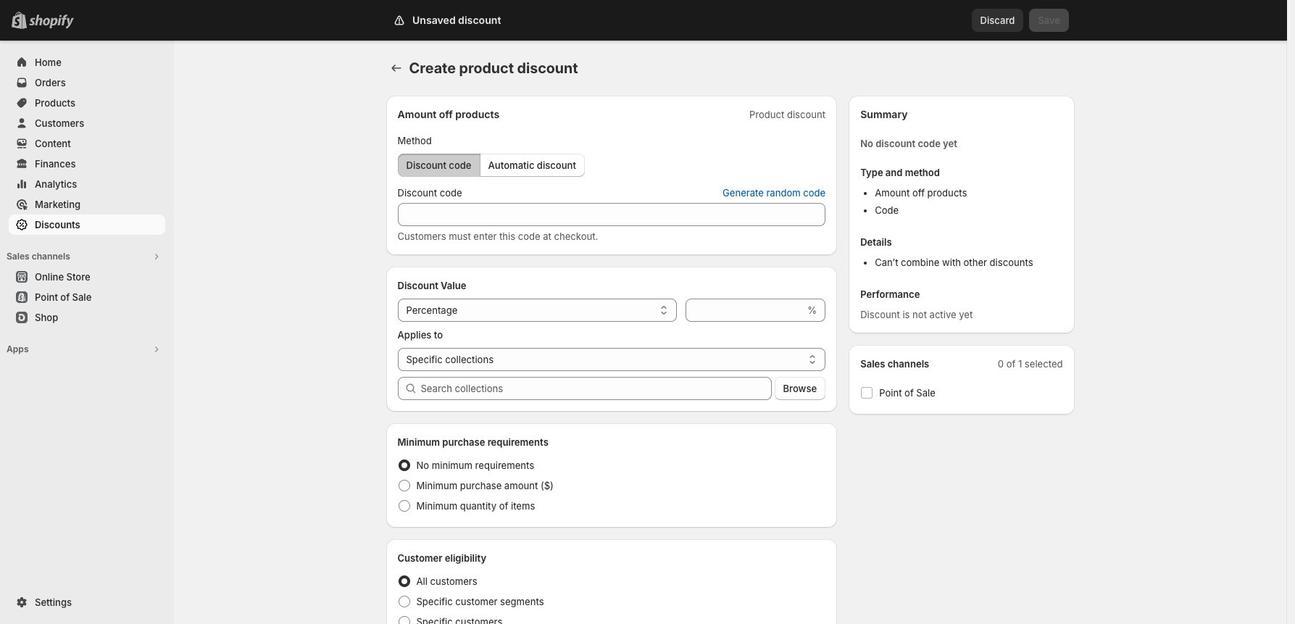 Task type: describe. For each thing, give the bounding box(es) containing it.
Search collections text field
[[421, 377, 772, 400]]



Task type: vqa. For each thing, say whether or not it's contained in the screenshot.
the top My Store icon
no



Task type: locate. For each thing, give the bounding box(es) containing it.
None text field
[[398, 203, 826, 226]]

None text field
[[686, 299, 805, 322]]

shopify image
[[29, 15, 74, 29]]



